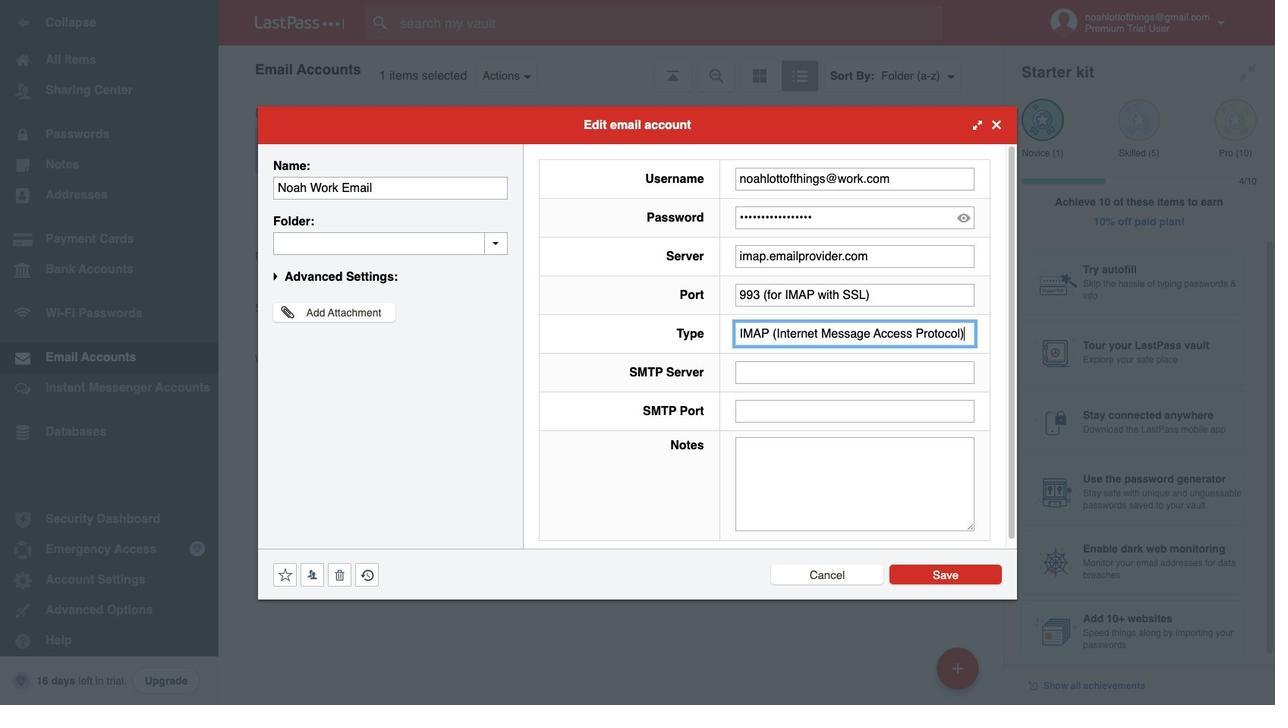 Task type: describe. For each thing, give the bounding box(es) containing it.
Search search field
[[366, 6, 973, 39]]

lastpass image
[[255, 16, 345, 30]]

main navigation navigation
[[0, 0, 219, 706]]

new item navigation
[[932, 643, 989, 706]]

vault options navigation
[[219, 46, 1004, 91]]



Task type: locate. For each thing, give the bounding box(es) containing it.
search my vault text field
[[366, 6, 973, 39]]

None password field
[[736, 206, 975, 229]]

dialog
[[258, 106, 1018, 600]]

None text field
[[273, 177, 508, 199], [273, 232, 508, 255], [736, 245, 975, 268], [736, 322, 975, 345], [736, 361, 975, 384], [736, 437, 975, 531], [273, 177, 508, 199], [273, 232, 508, 255], [736, 245, 975, 268], [736, 322, 975, 345], [736, 361, 975, 384], [736, 437, 975, 531]]

new item image
[[953, 663, 964, 674]]

None text field
[[736, 167, 975, 190], [736, 284, 975, 306], [736, 400, 975, 423], [736, 167, 975, 190], [736, 284, 975, 306], [736, 400, 975, 423]]



Task type: vqa. For each thing, say whether or not it's contained in the screenshot.
password field on the right of the page
yes



